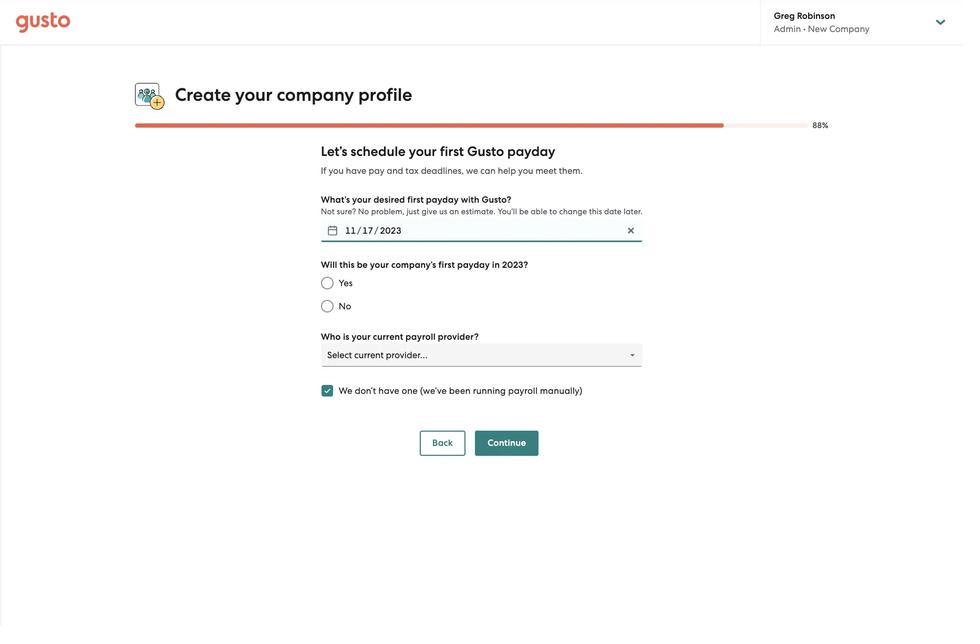 Task type: describe. For each thing, give the bounding box(es) containing it.
back
[[432, 438, 453, 449]]

not
[[321, 207, 335, 217]]

us
[[439, 207, 447, 217]]

will this be your company's first payday in 2023?
[[321, 260, 528, 271]]

2 vertical spatial first
[[438, 260, 455, 271]]

robinson
[[797, 11, 835, 22]]

0 horizontal spatial be
[[357, 260, 368, 271]]

88%
[[812, 121, 829, 130]]

back link
[[420, 431, 466, 456]]

can
[[480, 166, 496, 176]]

have for you
[[346, 166, 366, 176]]

let's
[[321, 144, 347, 160]]

one
[[402, 386, 418, 396]]

desired
[[373, 194, 405, 206]]

0 horizontal spatial this
[[339, 260, 355, 271]]

continue
[[488, 438, 526, 449]]

change
[[559, 207, 587, 217]]

continue button
[[475, 431, 539, 456]]

let's schedule your first gusto payday
[[321, 144, 555, 160]]

1 / from the left
[[357, 225, 361, 236]]

2 you from the left
[[518, 166, 533, 176]]

if you have pay and tax deadlines, we can help you meet them.
[[321, 166, 583, 176]]

your inside what's your desired first payday with gusto? not sure? no problem, just give us an estimate. you'll be able to change this date later.
[[352, 194, 371, 206]]

will
[[321, 260, 337, 271]]

company's
[[391, 260, 436, 271]]

Yes radio
[[316, 272, 339, 295]]

you'll
[[498, 207, 517, 217]]

sure?
[[337, 207, 356, 217]]

to
[[549, 207, 557, 217]]

later.
[[624, 207, 643, 217]]

is
[[343, 332, 349, 343]]

don't
[[355, 386, 376, 396]]

we
[[339, 386, 352, 396]]

if
[[321, 166, 326, 176]]

no inside what's your desired first payday with gusto? not sure? no problem, just give us an estimate. you'll be able to change this date later.
[[358, 207, 369, 217]]



Task type: locate. For each thing, give the bounding box(es) containing it.
0 vertical spatial no
[[358, 207, 369, 217]]

first up just
[[407, 194, 424, 206]]

have left pay
[[346, 166, 366, 176]]

0 vertical spatial have
[[346, 166, 366, 176]]

0 vertical spatial payday
[[507, 144, 555, 160]]

company
[[277, 84, 354, 106]]

this
[[589, 207, 602, 217], [339, 260, 355, 271]]

Month (mm) field
[[344, 222, 357, 239]]

them.
[[559, 166, 583, 176]]

first up if you have pay and tax deadlines, we can help you meet them.
[[440, 144, 464, 160]]

have
[[346, 166, 366, 176], [378, 386, 399, 396]]

meet
[[536, 166, 557, 176]]

be right the 'will'
[[357, 260, 368, 271]]

and
[[387, 166, 403, 176]]

you
[[329, 166, 344, 176], [518, 166, 533, 176]]

with
[[461, 194, 479, 206]]

no
[[358, 207, 369, 217], [339, 301, 351, 312]]

greg
[[774, 11, 795, 22]]

who is your current payroll provider?
[[321, 332, 479, 343]]

0 vertical spatial be
[[519, 207, 529, 217]]

an
[[449, 207, 459, 217]]

your up the tax
[[409, 144, 437, 160]]

new
[[808, 24, 827, 34]]

first
[[440, 144, 464, 160], [407, 194, 424, 206], [438, 260, 455, 271]]

your up sure?
[[352, 194, 371, 206]]

2 vertical spatial payday
[[457, 260, 490, 271]]

payday
[[507, 144, 555, 160], [426, 194, 459, 206], [457, 260, 490, 271]]

running
[[473, 386, 506, 396]]

payroll right running
[[508, 386, 538, 396]]

1 horizontal spatial be
[[519, 207, 529, 217]]

0 vertical spatial first
[[440, 144, 464, 160]]

payday left "in"
[[457, 260, 490, 271]]

Year (yyyy) field
[[379, 222, 403, 239]]

1 vertical spatial have
[[378, 386, 399, 396]]

0 horizontal spatial no
[[339, 301, 351, 312]]

you right help
[[518, 166, 533, 176]]

help
[[498, 166, 516, 176]]

estimate.
[[461, 207, 496, 217]]

Day (dd) field
[[361, 222, 374, 239]]

payday inside what's your desired first payday with gusto? not sure? no problem, just give us an estimate. you'll be able to change this date later.
[[426, 194, 459, 206]]

no down the yes
[[339, 301, 351, 312]]

problem,
[[371, 207, 404, 217]]

/
[[357, 225, 361, 236], [374, 225, 379, 236]]

No radio
[[316, 295, 339, 318]]

(we've
[[420, 386, 447, 396]]

your right is
[[352, 332, 371, 343]]

1 vertical spatial first
[[407, 194, 424, 206]]

•
[[803, 24, 806, 34]]

payday up meet
[[507, 144, 555, 160]]

this left 'date'
[[589, 207, 602, 217]]

payday up us
[[426, 194, 459, 206]]

1 vertical spatial payday
[[426, 194, 459, 206]]

1 vertical spatial no
[[339, 301, 351, 312]]

date
[[604, 207, 622, 217]]

yes
[[339, 278, 353, 289]]

create
[[175, 84, 231, 106]]

1 you from the left
[[329, 166, 344, 176]]

1 horizontal spatial no
[[358, 207, 369, 217]]

1 horizontal spatial payroll
[[508, 386, 538, 396]]

admin
[[774, 24, 801, 34]]

give
[[422, 207, 437, 217]]

gusto
[[467, 144, 504, 160]]

1 vertical spatial this
[[339, 260, 355, 271]]

payroll right current
[[406, 332, 436, 343]]

first right company's
[[438, 260, 455, 271]]

greg robinson admin • new company
[[774, 11, 870, 34]]

your right create
[[235, 84, 272, 106]]

1 horizontal spatial this
[[589, 207, 602, 217]]

first inside what's your desired first payday with gusto? not sure? no problem, just give us an estimate. you'll be able to change this date later.
[[407, 194, 424, 206]]

we
[[466, 166, 478, 176]]

in
[[492, 260, 500, 271]]

able
[[531, 207, 547, 217]]

create your company profile
[[175, 84, 412, 106]]

1 horizontal spatial /
[[374, 225, 379, 236]]

profile
[[358, 84, 412, 106]]

no right sure?
[[358, 207, 369, 217]]

0 vertical spatial this
[[589, 207, 602, 217]]

deadlines,
[[421, 166, 464, 176]]

have for don't
[[378, 386, 399, 396]]

been
[[449, 386, 471, 396]]

tax
[[405, 166, 419, 176]]

your left company's
[[370, 260, 389, 271]]

pay
[[369, 166, 384, 176]]

We don't have one (we've been running payroll manually) checkbox
[[316, 379, 339, 403]]

2023?
[[502, 260, 528, 271]]

manually)
[[540, 386, 582, 396]]

home image
[[16, 12, 70, 33]]

what's
[[321, 194, 350, 206]]

gusto?
[[482, 194, 511, 206]]

first for payday
[[407, 194, 424, 206]]

/ down problem,
[[374, 225, 379, 236]]

1 horizontal spatial have
[[378, 386, 399, 396]]

schedule
[[351, 144, 406, 160]]

be
[[519, 207, 529, 217], [357, 260, 368, 271]]

this right the 'will'
[[339, 260, 355, 271]]

current
[[373, 332, 403, 343]]

what's your desired first payday with gusto? not sure? no problem, just give us an estimate. you'll be able to change this date later.
[[321, 194, 643, 217]]

you right if
[[329, 166, 344, 176]]

your
[[235, 84, 272, 106], [409, 144, 437, 160], [352, 194, 371, 206], [370, 260, 389, 271], [352, 332, 371, 343]]

1 vertical spatial payroll
[[508, 386, 538, 396]]

who
[[321, 332, 341, 343]]

1 vertical spatial be
[[357, 260, 368, 271]]

0 vertical spatial payroll
[[406, 332, 436, 343]]

company
[[829, 24, 870, 34]]

0 horizontal spatial /
[[357, 225, 361, 236]]

this inside what's your desired first payday with gusto? not sure? no problem, just give us an estimate. you'll be able to change this date later.
[[589, 207, 602, 217]]

0 horizontal spatial you
[[329, 166, 344, 176]]

0 horizontal spatial payroll
[[406, 332, 436, 343]]

1 horizontal spatial you
[[518, 166, 533, 176]]

just
[[406, 207, 420, 217]]

first for gusto
[[440, 144, 464, 160]]

be left able
[[519, 207, 529, 217]]

be inside what's your desired first payday with gusto? not sure? no problem, just give us an estimate. you'll be able to change this date later.
[[519, 207, 529, 217]]

payroll
[[406, 332, 436, 343], [508, 386, 538, 396]]

have left one
[[378, 386, 399, 396]]

/ left year (yyyy) field
[[357, 225, 361, 236]]

2 / from the left
[[374, 225, 379, 236]]

provider?
[[438, 332, 479, 343]]

0 horizontal spatial have
[[346, 166, 366, 176]]

we don't have one (we've been running payroll manually)
[[339, 386, 582, 396]]



Task type: vqa. For each thing, say whether or not it's contained in the screenshot.
Confirm
no



